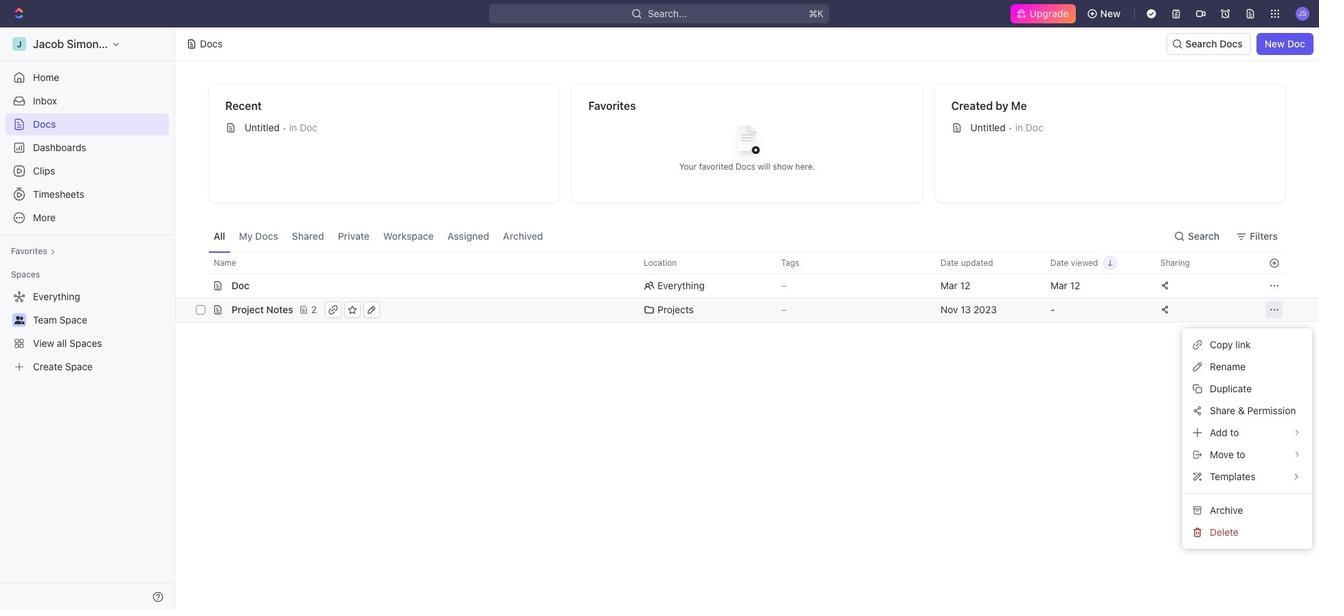 Task type: locate. For each thing, give the bounding box(es) containing it.
column header
[[193, 252, 208, 274]]

sidebar navigation
[[0, 27, 175, 610]]

table
[[175, 252, 1320, 322]]

tab list
[[208, 220, 549, 252]]

tree
[[5, 286, 169, 378]]

cell
[[193, 274, 208, 298]]

row
[[193, 252, 1287, 274], [193, 274, 1287, 298], [175, 298, 1320, 322]]



Task type: vqa. For each thing, say whether or not it's contained in the screenshot.
Column Header
yes



Task type: describe. For each thing, give the bounding box(es) containing it.
no favorited docs image
[[720, 114, 775, 169]]

tree inside sidebar navigation
[[5, 286, 169, 378]]



